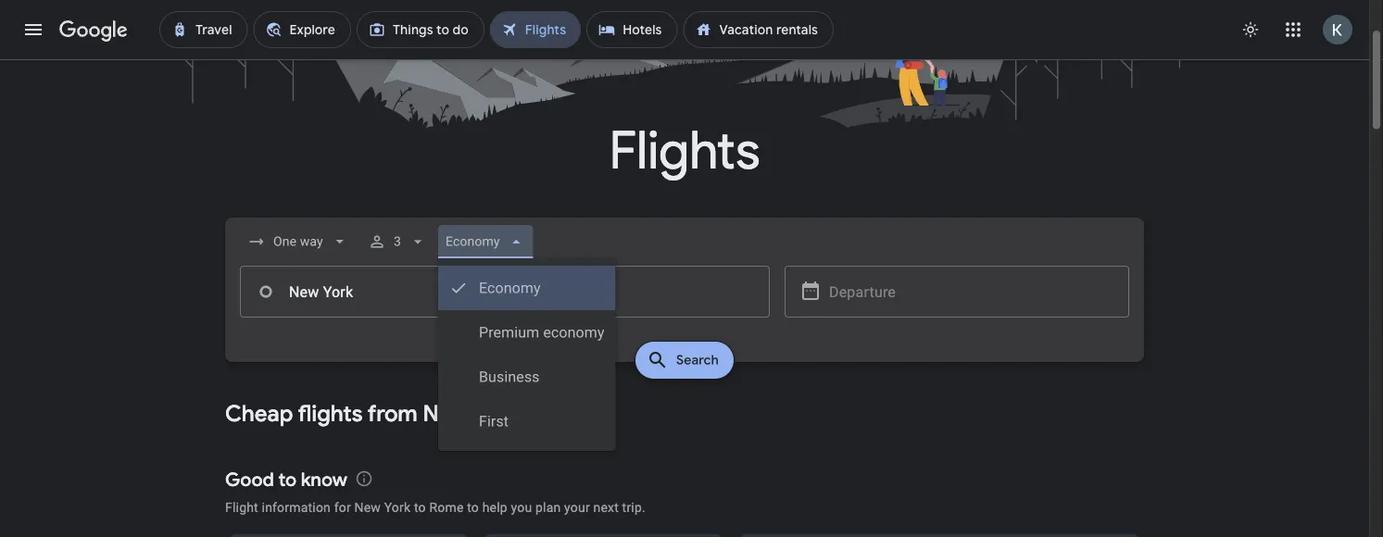 Task type: describe. For each thing, give the bounding box(es) containing it.
none text field inside flight search box
[[509, 266, 770, 318]]

cheap
[[225, 400, 293, 428]]

3 button
[[360, 220, 435, 264]]

rome for for
[[430, 500, 464, 516]]

new for from
[[423, 400, 469, 428]]

good
[[225, 468, 274, 491]]

Departure text field
[[829, 267, 1115, 317]]

1 option from the top
[[438, 266, 616, 310]]

new for for
[[355, 500, 381, 516]]

flights
[[298, 400, 363, 428]]

help
[[483, 500, 508, 516]]

flights
[[609, 118, 760, 184]]

flight
[[225, 500, 258, 516]]

rome for from
[[551, 400, 611, 428]]

select your preferred seating class. list box
[[438, 259, 616, 451]]

york for for
[[384, 500, 411, 516]]

trip.
[[622, 500, 646, 516]]

2 option from the top
[[438, 310, 616, 355]]

flight information for new york to rome to help you plan your next trip.
[[225, 500, 646, 516]]

3 option from the top
[[438, 355, 616, 399]]

you
[[511, 500, 532, 516]]

your
[[564, 500, 590, 516]]

know
[[301, 468, 347, 491]]



Task type: vqa. For each thing, say whether or not it's contained in the screenshot.
Product
no



Task type: locate. For each thing, give the bounding box(es) containing it.
rome
[[551, 400, 611, 428], [430, 500, 464, 516]]

0 horizontal spatial rome
[[430, 500, 464, 516]]

to
[[524, 400, 546, 428], [278, 468, 297, 491], [414, 500, 426, 516], [467, 500, 479, 516]]

0 horizontal spatial new
[[355, 500, 381, 516]]

None field
[[240, 225, 357, 259], [438, 225, 533, 259], [240, 225, 357, 259], [438, 225, 533, 259]]

search
[[677, 352, 719, 369]]

1 horizontal spatial rome
[[551, 400, 611, 428]]

0 vertical spatial new
[[423, 400, 469, 428]]

main menu image
[[22, 19, 44, 41]]

3
[[394, 234, 401, 249]]

1 horizontal spatial york
[[474, 400, 519, 428]]

next
[[594, 500, 619, 516]]

new right 'from'
[[423, 400, 469, 428]]

1 horizontal spatial new
[[423, 400, 469, 428]]

1 vertical spatial new
[[355, 500, 381, 516]]

0 vertical spatial york
[[474, 400, 519, 428]]

from
[[368, 400, 418, 428]]

None text field
[[509, 266, 770, 318]]

york for from
[[474, 400, 519, 428]]

information
[[262, 500, 331, 516]]

new
[[423, 400, 469, 428], [355, 500, 381, 516]]

None text field
[[240, 266, 501, 318]]

good to know
[[225, 468, 347, 491]]

1 vertical spatial york
[[384, 500, 411, 516]]

for
[[334, 500, 351, 516]]

new right for
[[355, 500, 381, 516]]

0 vertical spatial rome
[[551, 400, 611, 428]]

search button
[[636, 342, 734, 379]]

swap origin and destination. image
[[494, 281, 516, 303]]

1 vertical spatial rome
[[430, 500, 464, 516]]

change appearance image
[[1229, 7, 1273, 52]]

plan
[[536, 500, 561, 516]]

0 horizontal spatial york
[[384, 500, 411, 516]]

Flight search field
[[210, 218, 1159, 451]]

4 option from the top
[[438, 399, 616, 444]]

york
[[474, 400, 519, 428], [384, 500, 411, 516]]

cheap flights from new york to rome
[[225, 400, 611, 428]]

option
[[438, 266, 616, 310], [438, 310, 616, 355], [438, 355, 616, 399], [438, 399, 616, 444]]



